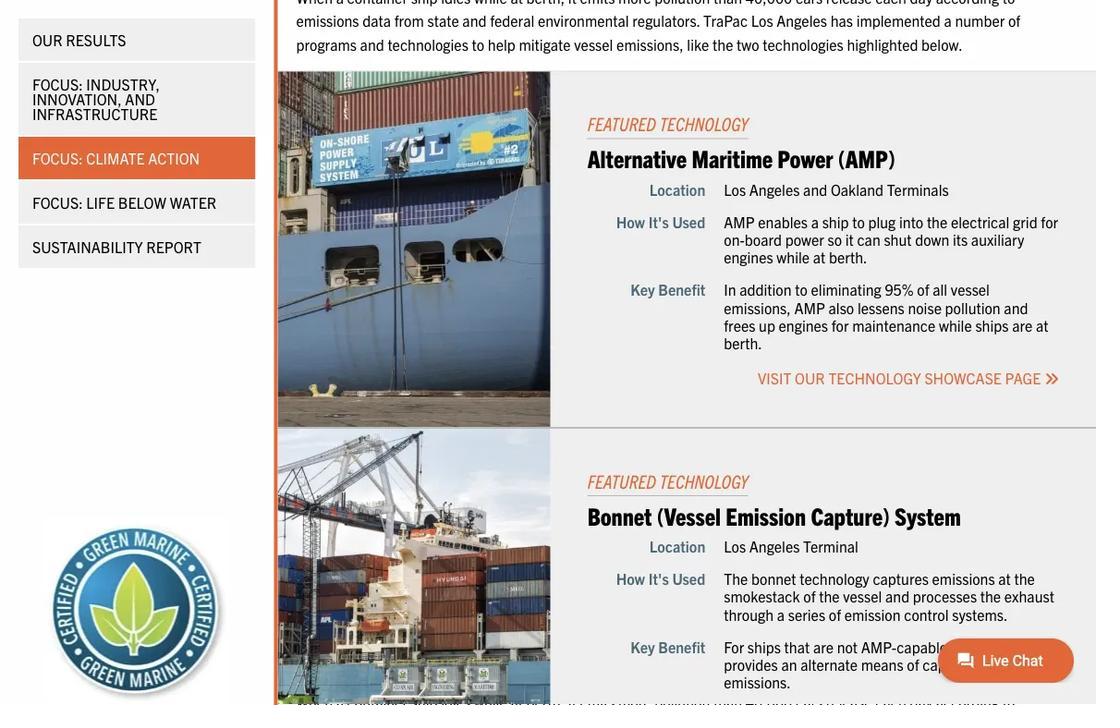 Task type: describe. For each thing, give the bounding box(es) containing it.
results
[[66, 31, 126, 49]]

processes
[[913, 587, 977, 606]]

grid
[[1013, 212, 1038, 231]]

lessens
[[858, 298, 905, 317]]

provides
[[724, 655, 778, 674]]

key for bonnet (vessel emission capture) system
[[631, 638, 655, 656]]

berth,
[[527, 0, 565, 6]]

angeles for alternative maritime power (amp)
[[750, 180, 800, 198]]

key benefit for bonnet (vessel emission capture) system
[[631, 638, 706, 656]]

how for bonnet (vessel emission capture) system
[[617, 569, 645, 588]]

it's for bonnet (vessel emission capture) system
[[649, 569, 669, 588]]

our results link
[[18, 18, 256, 61]]

action
[[148, 149, 200, 167]]

our
[[32, 31, 63, 49]]

addition
[[740, 280, 792, 299]]

up
[[759, 316, 776, 334]]

like
[[687, 35, 710, 53]]

(amp)
[[839, 143, 896, 173]]

also
[[829, 298, 855, 317]]

95%
[[885, 280, 914, 299]]

at inside amp enables a ship to plug into the electrical grid for on-board power so it can shut down its auxiliary engines while at berth.
[[813, 248, 826, 266]]

focus: for focus: life below water
[[32, 193, 83, 212]]

amp inside amp enables a ship to plug into the electrical grid for on-board power so it can shut down its auxiliary engines while at berth.
[[724, 212, 755, 231]]

on-
[[724, 230, 745, 248]]

container
[[347, 0, 408, 6]]

berth. for frees
[[724, 334, 763, 352]]

system
[[982, 638, 1027, 656]]

our results
[[32, 31, 126, 49]]

trapac
[[704, 11, 748, 30]]

this
[[955, 638, 979, 656]]

while inside when a container ship idles while at berth, it emits more pollution than 40,000 cars release each day according to emissions data from state and federal environmental regulators. trapac los angeles has implemented a number of programs and technologies to help mitigate vessel emissions, like the two technologies highlighted below.
[[474, 0, 507, 6]]

a inside the bonnet technology captures emissions at the smokestack of the vessel and processes the exhaust through a series of emission control systems.
[[777, 605, 785, 623]]

40,000
[[746, 0, 793, 6]]

focus: climate action
[[32, 149, 200, 167]]

how for alternative maritime power (amp)
[[617, 212, 645, 231]]

below.
[[922, 35, 963, 53]]

emits
[[580, 0, 615, 6]]

ship for a
[[823, 212, 849, 231]]

than
[[714, 0, 743, 6]]

number
[[956, 11, 1005, 30]]

down
[[916, 230, 950, 248]]

2 technologies from the left
[[763, 35, 844, 53]]

highlighted
[[847, 35, 919, 53]]

of right bonnet
[[804, 587, 816, 606]]

technology
[[800, 569, 870, 588]]

noise
[[908, 298, 942, 317]]

vessel inside when a container ship idles while at berth, it emits more pollution than 40,000 cars release each day according to emissions data from state and federal environmental regulators. trapac los angeles has implemented a number of programs and technologies to help mitigate vessel emissions, like the two technologies highlighted below.
[[574, 35, 613, 53]]

bonnet
[[752, 569, 797, 588]]

sustainability report
[[32, 238, 201, 256]]

oakland
[[831, 180, 884, 198]]

focus: industry, innovation, and infrastructure link
[[18, 63, 256, 135]]

at inside in addition to eliminating 95% of all vessel emissions, amp also lessens noise pollution and frees up engines for maintenance while ships are at berth.
[[1036, 316, 1049, 334]]

industry,
[[86, 75, 160, 93]]

emission
[[845, 605, 901, 623]]

exhaust
[[1005, 587, 1055, 606]]

smokestack
[[724, 587, 800, 606]]

implemented
[[857, 11, 941, 30]]

focus: life below water link
[[18, 181, 256, 224]]

focus: life below water
[[32, 193, 217, 212]]

engines inside amp enables a ship to plug into the electrical grid for on-board power so it can shut down its auxiliary engines while at berth.
[[724, 248, 774, 266]]

into
[[900, 212, 924, 231]]

how it's used for bonnet (vessel emission capture) system
[[617, 569, 706, 588]]

featured technology bonnet (vessel emission capture) system
[[588, 469, 961, 530]]

focus: industry, innovation, and infrastructure
[[32, 75, 160, 123]]

and inside in addition to eliminating 95% of all vessel emissions, amp also lessens noise pollution and frees up engines for maintenance while ships are at berth.
[[1004, 298, 1029, 317]]

the
[[724, 569, 748, 588]]

while inside in addition to eliminating 95% of all vessel emissions, amp also lessens noise pollution and frees up engines for maintenance while ships are at berth.
[[939, 316, 972, 334]]

bonnet
[[588, 500, 652, 530]]

the bonnet technology captures emissions at the smokestack of the vessel and processes the exhaust through a series of emission control systems.
[[724, 569, 1055, 623]]

in addition to eliminating 95% of all vessel emissions, amp also lessens noise pollution and frees up engines for maintenance while ships are at berth.
[[724, 280, 1049, 352]]

power
[[786, 230, 825, 248]]

of right series
[[829, 605, 841, 623]]

to up number
[[1003, 0, 1016, 6]]

systems.
[[953, 605, 1008, 623]]

are inside in addition to eliminating 95% of all vessel emissions, amp also lessens noise pollution and frees up engines for maintenance while ships are at berth.
[[1013, 316, 1033, 334]]

vessel inside for ships that are not amp-capable, this system provides an alternate means of capturing vessel emissions.
[[987, 655, 1026, 674]]

the up system
[[1015, 569, 1035, 588]]

angeles inside when a container ship idles while at berth, it emits more pollution than 40,000 cars release each day according to emissions data from state and federal environmental regulators. trapac los angeles has implemented a number of programs and technologies to help mitigate vessel emissions, like the two technologies highlighted below.
[[777, 11, 827, 30]]

los inside when a container ship idles while at berth, it emits more pollution than 40,000 cars release each day according to emissions data from state and federal environmental regulators. trapac los angeles has implemented a number of programs and technologies to help mitigate vessel emissions, like the two technologies highlighted below.
[[751, 11, 774, 30]]

and down idles
[[463, 11, 487, 30]]

all
[[933, 280, 948, 299]]

an
[[782, 655, 798, 674]]

the left "emission"
[[819, 587, 840, 606]]

more
[[619, 0, 651, 6]]

featured for alternative
[[588, 112, 656, 135]]

in
[[724, 280, 737, 299]]

electrical
[[951, 212, 1010, 231]]

for inside amp enables a ship to plug into the electrical grid for on-board power so it can shut down its auxiliary engines while at berth.
[[1041, 212, 1059, 231]]

life
[[86, 193, 115, 212]]

cars
[[796, 0, 823, 6]]

that
[[785, 638, 810, 656]]

featured for bonnet
[[588, 469, 656, 492]]

control
[[904, 605, 949, 623]]

alternative
[[588, 143, 687, 173]]

through
[[724, 605, 774, 623]]

terminals
[[887, 180, 949, 198]]

help
[[488, 35, 516, 53]]

engines inside in addition to eliminating 95% of all vessel emissions, amp also lessens noise pollution and frees up engines for maintenance while ships are at berth.
[[779, 316, 828, 334]]

infrastructure
[[32, 104, 157, 123]]

los for bonnet (vessel emission capture) system
[[724, 537, 746, 555]]

board
[[745, 230, 782, 248]]

mitigate
[[519, 35, 571, 53]]

it inside amp enables a ship to plug into the electrical grid for on-board power so it can shut down its auxiliary engines while at berth.
[[846, 230, 854, 248]]

featured technology alternative maritime power (amp)
[[588, 112, 896, 173]]

while inside amp enables a ship to plug into the electrical grid for on-board power so it can shut down its auxiliary engines while at berth.
[[777, 248, 810, 266]]

captures
[[873, 569, 929, 588]]

below
[[118, 193, 166, 212]]

emissions, inside when a container ship idles while at berth, it emits more pollution than 40,000 cars release each day according to emissions data from state and federal environmental regulators. trapac los angeles has implemented a number of programs and technologies to help mitigate vessel emissions, like the two technologies highlighted below.
[[617, 35, 684, 53]]

1 technologies from the left
[[388, 35, 469, 53]]

regulators.
[[633, 11, 700, 30]]

page
[[1006, 369, 1041, 387]]

shut
[[884, 230, 912, 248]]

frees
[[724, 316, 756, 334]]

when a container ship idles while at berth, it emits more pollution than 40,000 cars release each day according to emissions data from state and federal environmental regulators. trapac los angeles has implemented a number of programs and technologies to help mitigate vessel emissions, like the two technologies highlighted below.
[[296, 0, 1021, 53]]

how it's used for alternative maritime power (amp)
[[617, 212, 706, 231]]

environmental
[[538, 11, 629, 30]]



Task type: locate. For each thing, give the bounding box(es) containing it.
capturing
[[923, 655, 984, 674]]

focus: down our
[[32, 75, 83, 93]]

pollution inside when a container ship idles while at berth, it emits more pollution than 40,000 cars release each day according to emissions data from state and federal environmental regulators. trapac los angeles has implemented a number of programs and technologies to help mitigate vessel emissions, like the two technologies highlighted below.
[[655, 0, 710, 6]]

at up solid icon
[[1036, 316, 1049, 334]]

visit our technology showcase page
[[758, 369, 1045, 387]]

1 vertical spatial it
[[846, 230, 854, 248]]

to inside amp enables a ship to plug into the electrical grid for on-board power so it can shut down its auxiliary engines while at berth.
[[853, 212, 865, 231]]

system
[[895, 500, 961, 530]]

technology for emission
[[660, 469, 749, 492]]

0 vertical spatial key
[[631, 280, 655, 299]]

at up systems.
[[999, 569, 1011, 588]]

pollution right noise at the right top
[[946, 298, 1001, 317]]

1 vertical spatial it's
[[649, 569, 669, 588]]

focus: left life
[[32, 193, 83, 212]]

1 vertical spatial used
[[673, 569, 706, 588]]

key left the for
[[631, 638, 655, 656]]

idles
[[441, 0, 471, 6]]

los for alternative maritime power (amp)
[[724, 180, 746, 198]]

it right so
[[846, 230, 854, 248]]

emissions down when
[[296, 11, 359, 30]]

amp left also
[[795, 298, 826, 317]]

0 vertical spatial focus:
[[32, 75, 83, 93]]

0 vertical spatial emissions,
[[617, 35, 684, 53]]

it's down (vessel
[[649, 569, 669, 588]]

to inside in addition to eliminating 95% of all vessel emissions, amp also lessens noise pollution and frees up engines for maintenance while ships are at berth.
[[795, 280, 808, 299]]

technology inside featured technology bonnet (vessel emission capture) system
[[660, 469, 749, 492]]

featured up bonnet
[[588, 469, 656, 492]]

used for bonnet (vessel emission capture) system
[[673, 569, 706, 588]]

pollution inside in addition to eliminating 95% of all vessel emissions, amp also lessens noise pollution and frees up engines for maintenance while ships are at berth.
[[946, 298, 1001, 317]]

at left so
[[813, 248, 826, 266]]

focus: for focus: climate action
[[32, 149, 83, 167]]

1 horizontal spatial berth.
[[829, 248, 868, 266]]

amp
[[724, 212, 755, 231], [795, 298, 826, 317]]

0 horizontal spatial ship
[[411, 0, 438, 6]]

location down (vessel
[[650, 537, 706, 555]]

enables
[[758, 212, 808, 231]]

1 benefit from the top
[[659, 280, 706, 299]]

technology
[[660, 112, 749, 135], [829, 369, 922, 387], [660, 469, 749, 492]]

1 vertical spatial while
[[777, 248, 810, 266]]

0 vertical spatial it
[[568, 0, 577, 6]]

visit our technology showcase page link
[[758, 369, 1060, 387]]

our
[[795, 369, 825, 387]]

of
[[1009, 11, 1021, 30], [917, 280, 930, 299], [804, 587, 816, 606], [829, 605, 841, 623], [907, 655, 920, 674]]

featured inside featured technology alternative maritime power (amp)
[[588, 112, 656, 135]]

ship
[[411, 0, 438, 6], [823, 212, 849, 231]]

benefit for bonnet (vessel emission capture) system
[[659, 638, 706, 656]]

are up page
[[1013, 316, 1033, 334]]

2 key benefit from the top
[[631, 638, 706, 656]]

berth. for it
[[829, 248, 868, 266]]

featured inside featured technology bonnet (vessel emission capture) system
[[588, 469, 656, 492]]

0 horizontal spatial emissions,
[[617, 35, 684, 53]]

2 vertical spatial while
[[939, 316, 972, 334]]

0 horizontal spatial for
[[832, 316, 849, 334]]

2 used from the top
[[673, 569, 706, 588]]

the right 'into' at top right
[[927, 212, 948, 231]]

0 vertical spatial featured
[[588, 112, 656, 135]]

vessel
[[574, 35, 613, 53], [951, 280, 990, 299], [844, 587, 882, 606], [987, 655, 1026, 674]]

2 benefit from the top
[[659, 638, 706, 656]]

3 focus: from the top
[[32, 193, 83, 212]]

technology inside featured technology alternative maritime power (amp)
[[660, 112, 749, 135]]

emissions, down board
[[724, 298, 791, 317]]

1 horizontal spatial emissions,
[[724, 298, 791, 317]]

1 vertical spatial key benefit
[[631, 638, 706, 656]]

0 vertical spatial emissions
[[296, 11, 359, 30]]

1 key from the top
[[631, 280, 655, 299]]

for
[[1041, 212, 1059, 231], [832, 316, 849, 334]]

series
[[788, 605, 826, 623]]

the inside amp enables a ship to plug into the electrical grid for on-board power so it can shut down its auxiliary engines while at berth.
[[927, 212, 948, 231]]

focus: left climate
[[32, 149, 83, 167]]

to left help
[[472, 35, 485, 53]]

engines up addition
[[724, 248, 774, 266]]

how it's used down alternative
[[617, 212, 706, 231]]

to
[[1003, 0, 1016, 6], [472, 35, 485, 53], [853, 212, 865, 231], [795, 280, 808, 299]]

0 vertical spatial los
[[751, 11, 774, 30]]

emission
[[726, 500, 806, 530]]

its
[[953, 230, 968, 248]]

emissions inside when a container ship idles while at berth, it emits more pollution than 40,000 cars release each day according to emissions data from state and federal environmental regulators. trapac los angeles has implemented a number of programs and technologies to help mitigate vessel emissions, like the two technologies highlighted below.
[[296, 11, 359, 30]]

emissions, inside in addition to eliminating 95% of all vessel emissions, amp also lessens noise pollution and frees up engines for maintenance while ships are at berth.
[[724, 298, 791, 317]]

0 vertical spatial amp
[[724, 212, 755, 231]]

vessel inside in addition to eliminating 95% of all vessel emissions, amp also lessens noise pollution and frees up engines for maintenance while ships are at berth.
[[951, 280, 990, 299]]

emissions
[[296, 11, 359, 30], [933, 569, 995, 588]]

at inside when a container ship idles while at berth, it emits more pollution than 40,000 cars release each day according to emissions data from state and federal environmental regulators. trapac los angeles has implemented a number of programs and technologies to help mitigate vessel emissions, like the two technologies highlighted below.
[[511, 0, 523, 6]]

0 vertical spatial key benefit
[[631, 280, 706, 299]]

benefit left in
[[659, 280, 706, 299]]

1 it's from the top
[[649, 212, 669, 231]]

showcase
[[925, 369, 1002, 387]]

ships right the for
[[748, 638, 781, 656]]

technologies
[[388, 35, 469, 53], [763, 35, 844, 53]]

amp left enables
[[724, 212, 755, 231]]

and inside the bonnet technology captures emissions at the smokestack of the vessel and processes the exhaust through a series of emission control systems.
[[886, 587, 910, 606]]

federal
[[490, 11, 535, 30]]

it
[[568, 0, 577, 6], [846, 230, 854, 248]]

berth. up visit at the bottom right
[[724, 334, 763, 352]]

vessel inside the bonnet technology captures emissions at the smokestack of the vessel and processes the exhaust through a series of emission control systems.
[[844, 587, 882, 606]]

ship down los angeles and oakland terminals
[[823, 212, 849, 231]]

benefit
[[659, 280, 706, 299], [659, 638, 706, 656]]

focus: climate action link
[[18, 137, 256, 179]]

los down maritime
[[724, 180, 746, 198]]

benefit for alternative maritime power (amp)
[[659, 280, 706, 299]]

benefit left the for
[[659, 638, 706, 656]]

0 horizontal spatial it
[[568, 0, 577, 6]]

1 location from the top
[[650, 180, 706, 198]]

eliminating
[[811, 280, 882, 299]]

0 vertical spatial for
[[1041, 212, 1059, 231]]

1 horizontal spatial pollution
[[946, 298, 1001, 317]]

0 horizontal spatial engines
[[724, 248, 774, 266]]

of inside when a container ship idles while at berth, it emits more pollution than 40,000 cars release each day according to emissions data from state and federal environmental regulators. trapac los angeles has implemented a number of programs and technologies to help mitigate vessel emissions, like the two technologies highlighted below.
[[1009, 11, 1021, 30]]

location for bonnet (vessel emission capture) system
[[650, 537, 706, 555]]

how
[[617, 212, 645, 231], [617, 569, 645, 588]]

1 horizontal spatial ship
[[823, 212, 849, 231]]

1 vertical spatial how
[[617, 569, 645, 588]]

1 vertical spatial benefit
[[659, 638, 706, 656]]

1 vertical spatial technology
[[829, 369, 922, 387]]

so
[[828, 230, 842, 248]]

1 key benefit from the top
[[631, 280, 706, 299]]

can
[[858, 230, 881, 248]]

2 horizontal spatial while
[[939, 316, 972, 334]]

technology for power
[[660, 112, 749, 135]]

emissions,
[[617, 35, 684, 53], [724, 298, 791, 317]]

berth.
[[829, 248, 868, 266], [724, 334, 763, 352]]

0 horizontal spatial ships
[[748, 638, 781, 656]]

vessel up not at bottom right
[[844, 587, 882, 606]]

solid image
[[1045, 372, 1060, 386]]

emissions inside the bonnet technology captures emissions at the smokestack of the vessel and processes the exhaust through a series of emission control systems.
[[933, 569, 995, 588]]

amp inside in addition to eliminating 95% of all vessel emissions, amp also lessens noise pollution and frees up engines for maintenance while ships are at berth.
[[795, 298, 826, 317]]

a inside amp enables a ship to plug into the electrical grid for on-board power so it can shut down its auxiliary engines while at berth.
[[812, 212, 819, 231]]

los down the 40,000 at the right
[[751, 11, 774, 30]]

ships up showcase
[[976, 316, 1009, 334]]

capable,
[[897, 638, 952, 656]]

0 vertical spatial how it's used
[[617, 212, 706, 231]]

how down bonnet
[[617, 569, 645, 588]]

maintenance
[[853, 316, 936, 334]]

0 vertical spatial engines
[[724, 248, 774, 266]]

to left plug
[[853, 212, 865, 231]]

at up federal
[[511, 0, 523, 6]]

1 vertical spatial key
[[631, 638, 655, 656]]

focus: inside focus: industry, innovation, and infrastructure
[[32, 75, 83, 93]]

key benefit
[[631, 280, 706, 299], [631, 638, 706, 656]]

0 vertical spatial are
[[1013, 316, 1033, 334]]

0 vertical spatial benefit
[[659, 280, 706, 299]]

los up the
[[724, 537, 746, 555]]

of left all
[[917, 280, 930, 299]]

1 vertical spatial engines
[[779, 316, 828, 334]]

vessel right this on the bottom right of the page
[[987, 655, 1026, 674]]

los angeles and oakland terminals
[[724, 180, 949, 198]]

it up environmental
[[568, 0, 577, 6]]

1 horizontal spatial for
[[1041, 212, 1059, 231]]

the inside when a container ship idles while at berth, it emits more pollution than 40,000 cars release each day according to emissions data from state and federal environmental regulators. trapac los angeles has implemented a number of programs and technologies to help mitigate vessel emissions, like the two technologies highlighted below.
[[713, 35, 734, 53]]

it's for alternative maritime power (amp)
[[649, 212, 669, 231]]

and
[[463, 11, 487, 30], [360, 35, 384, 53], [804, 180, 828, 198], [1004, 298, 1029, 317], [886, 587, 910, 606]]

release
[[826, 0, 872, 6]]

ship inside amp enables a ship to plug into the electrical grid for on-board power so it can shut down its auxiliary engines while at berth.
[[823, 212, 849, 231]]

2 it's from the top
[[649, 569, 669, 588]]

technology up maritime
[[660, 112, 749, 135]]

0 vertical spatial ship
[[411, 0, 438, 6]]

day
[[910, 0, 933, 6]]

used for alternative maritime power (amp)
[[673, 212, 706, 231]]

1 horizontal spatial engines
[[779, 316, 828, 334]]

1 horizontal spatial while
[[777, 248, 810, 266]]

and down 'auxiliary'
[[1004, 298, 1029, 317]]

2 vertical spatial technology
[[660, 469, 749, 492]]

0 vertical spatial while
[[474, 0, 507, 6]]

2 vertical spatial focus:
[[32, 193, 83, 212]]

2 focus: from the top
[[32, 149, 83, 167]]

1 horizontal spatial emissions
[[933, 569, 995, 588]]

0 vertical spatial how
[[617, 212, 645, 231]]

a left so
[[812, 212, 819, 231]]

emissions up systems.
[[933, 569, 995, 588]]

1 how from the top
[[617, 212, 645, 231]]

0 horizontal spatial are
[[814, 638, 834, 656]]

ships inside for ships that are not amp-capable, this system provides an alternate means of capturing vessel emissions.
[[748, 638, 781, 656]]

key for alternative maritime power (amp)
[[631, 280, 655, 299]]

state
[[428, 11, 459, 30]]

while down all
[[939, 316, 972, 334]]

and down power
[[804, 180, 828, 198]]

0 horizontal spatial berth.
[[724, 334, 763, 352]]

1 horizontal spatial technologies
[[763, 35, 844, 53]]

a left series
[[777, 605, 785, 623]]

1 how it's used from the top
[[617, 212, 706, 231]]

1 horizontal spatial it
[[846, 230, 854, 248]]

while down enables
[[777, 248, 810, 266]]

2 location from the top
[[650, 537, 706, 555]]

1 vertical spatial are
[[814, 638, 834, 656]]

power
[[778, 143, 834, 173]]

location down alternative
[[650, 180, 706, 198]]

key benefit for alternative maritime power (amp)
[[631, 280, 706, 299]]

1 vertical spatial amp
[[795, 298, 826, 317]]

0 vertical spatial technology
[[660, 112, 749, 135]]

1 vertical spatial for
[[832, 316, 849, 334]]

angeles down emission
[[750, 537, 800, 555]]

capture)
[[811, 500, 890, 530]]

technologies down "cars"
[[763, 35, 844, 53]]

berth. inside amp enables a ship to plug into the electrical grid for on-board power so it can shut down its auxiliary engines while at berth.
[[829, 248, 868, 266]]

are left not at bottom right
[[814, 638, 834, 656]]

not
[[837, 638, 858, 656]]

emissions, down the regulators.
[[617, 35, 684, 53]]

terminal
[[804, 537, 859, 555]]

vessel down environmental
[[574, 35, 613, 53]]

vessel right all
[[951, 280, 990, 299]]

1 vertical spatial ships
[[748, 638, 781, 656]]

location for alternative maritime power (amp)
[[650, 180, 706, 198]]

2 key from the top
[[631, 638, 655, 656]]

0 horizontal spatial emissions
[[296, 11, 359, 30]]

2 how from the top
[[617, 569, 645, 588]]

used left the
[[673, 569, 706, 588]]

ship up the from
[[411, 0, 438, 6]]

when
[[296, 0, 333, 6]]

a right when
[[336, 0, 344, 6]]

0 vertical spatial berth.
[[829, 248, 868, 266]]

2 vertical spatial los
[[724, 537, 746, 555]]

focus:
[[32, 75, 83, 93], [32, 149, 83, 167], [32, 193, 83, 212]]

to right addition
[[795, 280, 808, 299]]

engines right up
[[779, 316, 828, 334]]

0 vertical spatial it's
[[649, 212, 669, 231]]

a
[[336, 0, 344, 6], [944, 11, 952, 30], [812, 212, 819, 231], [777, 605, 785, 623]]

key benefit left in
[[631, 280, 706, 299]]

the left exhaust
[[981, 587, 1002, 606]]

2 how it's used from the top
[[617, 569, 706, 588]]

ship for container
[[411, 0, 438, 6]]

alternate
[[801, 655, 858, 674]]

angeles up enables
[[750, 180, 800, 198]]

1 vertical spatial angeles
[[750, 180, 800, 198]]

of right number
[[1009, 11, 1021, 30]]

and left processes
[[886, 587, 910, 606]]

featured
[[588, 112, 656, 135], [588, 469, 656, 492]]

how it's used down (vessel
[[617, 569, 706, 588]]

angeles for bonnet (vessel emission capture) system
[[750, 537, 800, 555]]

how down alternative
[[617, 212, 645, 231]]

1 vertical spatial emissions,
[[724, 298, 791, 317]]

at inside the bonnet technology captures emissions at the smokestack of the vessel and processes the exhaust through a series of emission control systems.
[[999, 569, 1011, 588]]

1 horizontal spatial amp
[[795, 298, 826, 317]]

used left on-
[[673, 212, 706, 231]]

it's down alternative
[[649, 212, 669, 231]]

ships inside in addition to eliminating 95% of all vessel emissions, amp also lessens noise pollution and frees up engines for maintenance while ships are at berth.
[[976, 316, 1009, 334]]

1 vertical spatial los
[[724, 180, 746, 198]]

1 used from the top
[[673, 212, 706, 231]]

while up federal
[[474, 0, 507, 6]]

0 vertical spatial ships
[[976, 316, 1009, 334]]

key left in
[[631, 280, 655, 299]]

for down eliminating
[[832, 316, 849, 334]]

1 vertical spatial featured
[[588, 469, 656, 492]]

are inside for ships that are not amp-capable, this system provides an alternate means of capturing vessel emissions.
[[814, 638, 834, 656]]

1 featured from the top
[[588, 112, 656, 135]]

1 vertical spatial focus:
[[32, 149, 83, 167]]

berth. up eliminating
[[829, 248, 868, 266]]

1 vertical spatial pollution
[[946, 298, 1001, 317]]

1 vertical spatial berth.
[[724, 334, 763, 352]]

the down 'trapac'
[[713, 35, 734, 53]]

for ships that are not amp-capable, this system provides an alternate means of capturing vessel emissions.
[[724, 638, 1027, 692]]

two
[[737, 35, 760, 53]]

ships
[[976, 316, 1009, 334], [748, 638, 781, 656]]

0 horizontal spatial while
[[474, 0, 507, 6]]

plug
[[869, 212, 896, 231]]

1 horizontal spatial ships
[[976, 316, 1009, 334]]

(vessel
[[657, 500, 721, 530]]

it's
[[649, 212, 669, 231], [649, 569, 669, 588]]

sustainability
[[32, 238, 143, 256]]

1 vertical spatial emissions
[[933, 569, 995, 588]]

1 vertical spatial ship
[[823, 212, 849, 231]]

and
[[125, 90, 155, 108]]

water
[[170, 193, 217, 212]]

focus: for focus: industry, innovation, and infrastructure
[[32, 75, 83, 93]]

of right means
[[907, 655, 920, 674]]

maritime
[[692, 143, 773, 173]]

0 horizontal spatial technologies
[[388, 35, 469, 53]]

engines
[[724, 248, 774, 266], [779, 316, 828, 334]]

of inside for ships that are not amp-capable, this system provides an alternate means of capturing vessel emissions.
[[907, 655, 920, 674]]

innovation,
[[32, 90, 122, 108]]

pollution up the regulators.
[[655, 0, 710, 6]]

1 focus: from the top
[[32, 75, 83, 93]]

at
[[511, 0, 523, 6], [813, 248, 826, 266], [1036, 316, 1049, 334], [999, 569, 1011, 588]]

1 vertical spatial location
[[650, 537, 706, 555]]

0 vertical spatial pollution
[[655, 0, 710, 6]]

it inside when a container ship idles while at berth, it emits more pollution than 40,000 cars release each day according to emissions data from state and federal environmental regulators. trapac los angeles has implemented a number of programs and technologies to help mitigate vessel emissions, like the two technologies highlighted below.
[[568, 0, 577, 6]]

2 featured from the top
[[588, 469, 656, 492]]

ship inside when a container ship idles while at berth, it emits more pollution than 40,000 cars release each day according to emissions data from state and federal environmental regulators. trapac los angeles has implemented a number of programs and technologies to help mitigate vessel emissions, like the two technologies highlighted below.
[[411, 0, 438, 6]]

for right the grid
[[1041, 212, 1059, 231]]

for inside in addition to eliminating 95% of all vessel emissions, amp also lessens noise pollution and frees up engines for maintenance while ships are at berth.
[[832, 316, 849, 334]]

report
[[146, 238, 201, 256]]

featured up alternative
[[588, 112, 656, 135]]

technology down "maintenance"
[[829, 369, 922, 387]]

key benefit left the for
[[631, 638, 706, 656]]

0 vertical spatial location
[[650, 180, 706, 198]]

berth. inside in addition to eliminating 95% of all vessel emissions, amp also lessens noise pollution and frees up engines for maintenance while ships are at berth.
[[724, 334, 763, 352]]

amp enables a ship to plug into the electrical grid for on-board power so it can shut down its auxiliary engines while at berth.
[[724, 212, 1059, 266]]

and down the data
[[360, 35, 384, 53]]

1 horizontal spatial are
[[1013, 316, 1033, 334]]

has
[[831, 11, 853, 30]]

1 vertical spatial how it's used
[[617, 569, 706, 588]]

0 horizontal spatial amp
[[724, 212, 755, 231]]

a up below.
[[944, 11, 952, 30]]

technologies down state
[[388, 35, 469, 53]]

location
[[650, 180, 706, 198], [650, 537, 706, 555]]

2 vertical spatial angeles
[[750, 537, 800, 555]]

0 vertical spatial used
[[673, 212, 706, 231]]

of inside in addition to eliminating 95% of all vessel emissions, amp also lessens noise pollution and frees up engines for maintenance while ships are at berth.
[[917, 280, 930, 299]]

0 vertical spatial angeles
[[777, 11, 827, 30]]

los angeles terminal
[[724, 537, 859, 555]]

angeles down "cars"
[[777, 11, 827, 30]]

technology up (vessel
[[660, 469, 749, 492]]

0 horizontal spatial pollution
[[655, 0, 710, 6]]



Task type: vqa. For each thing, say whether or not it's contained in the screenshot.
emissions in When a container ship idles while at berth, it emits more pollution than 40,000 cars release each day according to emissions data from state and federal environmental regulators. TraPac Los Angeles has implemented a number of programs and technologies to help mitigate vessel emissions, like the two technologies highlighted below.
yes



